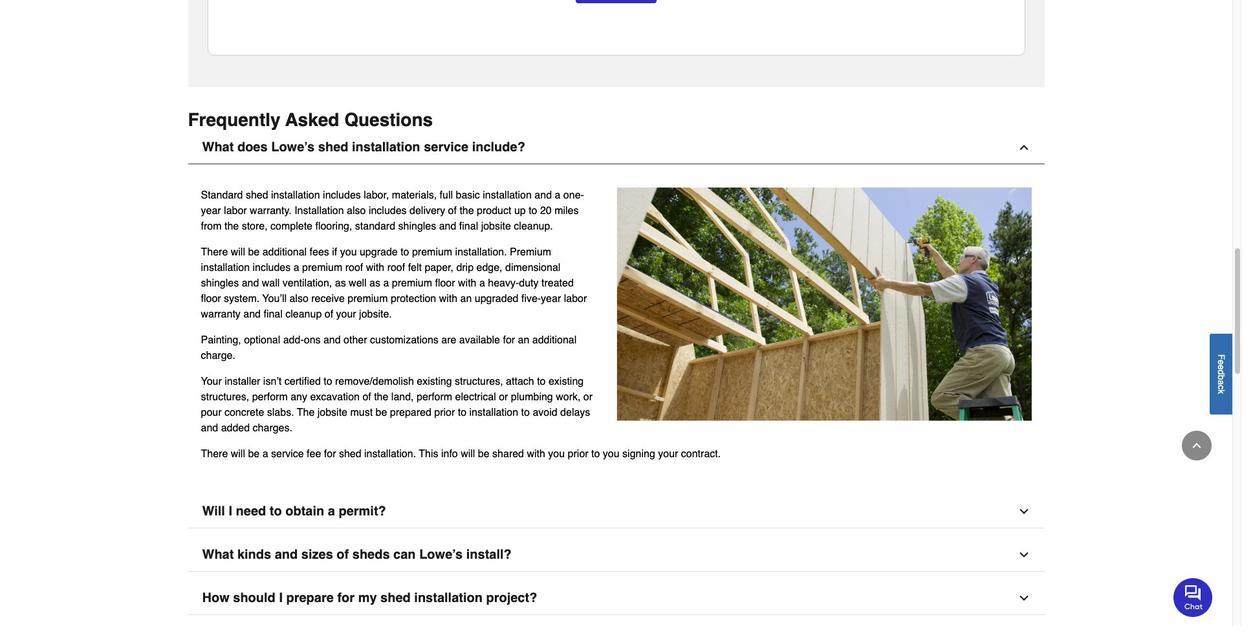 Task type: describe. For each thing, give the bounding box(es) containing it.
installer
[[225, 376, 261, 388]]

charge.
[[201, 350, 236, 362]]

i inside button
[[229, 504, 232, 519]]

complete
[[271, 221, 313, 232]]

cleanup.
[[514, 221, 553, 232]]

full
[[440, 189, 453, 201]]

to left signing
[[592, 448, 600, 460]]

warranty
[[201, 309, 241, 320]]

ventilation,
[[283, 277, 332, 289]]

c
[[1217, 385, 1227, 390]]

product
[[477, 205, 512, 217]]

service inside button
[[424, 140, 469, 154]]

be down added
[[248, 448, 260, 460]]

how
[[202, 591, 230, 606]]

20
[[541, 205, 552, 217]]

charges.
[[253, 423, 293, 434]]

1 or from the left
[[499, 391, 508, 403]]

concrete
[[225, 407, 264, 419]]

install?
[[467, 547, 512, 562]]

installation. inside there will be additional fees if you upgrade to premium installation. premium installation includes a premium roof with roof felt paper, drip edge, dimensional shingles and wall ventilation, as well as a premium floor with a heavy-duty treated floor system. you'll also receive premium protection with an upgraded five-year labor warranty and final cleanup of your jobsite.
[[455, 246, 507, 258]]

the inside your installer isn't certified to remove/demolish existing structures, attach to existing structures, perform any excavation of the land, perform electrical or plumbing work, or pour concrete slabs. the jobsite must be prepared prior to installation to avoid delays and added charges.
[[374, 391, 389, 403]]

to up plumbing
[[537, 376, 546, 388]]

and inside button
[[275, 547, 298, 562]]

prior inside your installer isn't certified to remove/demolish existing structures, attach to existing structures, perform any excavation of the land, perform electrical or plumbing work, or pour concrete slabs. the jobsite must be prepared prior to installation to avoid delays and added charges.
[[435, 407, 455, 419]]

will i need to obtain a permit? button
[[188, 496, 1045, 529]]

1 vertical spatial includes
[[369, 205, 407, 217]]

2 perform from the left
[[417, 391, 453, 403]]

frequently asked questions
[[188, 109, 433, 130]]

dimensional
[[506, 262, 561, 274]]

standard shed installation includes labor, materials, full basic installation and a one- year labor warranty. installation also includes delivery of the product up to 20 miles from the store, complete flooring, standard shingles and final jobsite cleanup.
[[201, 189, 584, 232]]

standard
[[355, 221, 396, 232]]

jobsite inside your installer isn't certified to remove/demolish existing structures, attach to existing structures, perform any excavation of the land, perform electrical or plumbing work, or pour concrete slabs. the jobsite must be prepared prior to installation to avoid delays and added charges.
[[318, 407, 348, 419]]

store,
[[242, 221, 268, 232]]

the
[[297, 407, 315, 419]]

jobsite.
[[359, 309, 392, 320]]

drip
[[457, 262, 474, 274]]

year inside there will be additional fees if you upgrade to premium installation. premium installation includes a premium roof with roof felt paper, drip edge, dimensional shingles and wall ventilation, as well as a premium floor with a heavy-duty treated floor system. you'll also receive premium protection with an upgraded five-year labor warranty and final cleanup of your jobsite.
[[541, 293, 561, 305]]

what does lowe's shed installation service include?
[[202, 140, 526, 154]]

will i need to obtain a permit?
[[202, 504, 386, 519]]

up
[[515, 205, 526, 217]]

painting,
[[201, 334, 241, 346]]

to down "electrical"
[[458, 407, 467, 419]]

standard
[[201, 189, 243, 201]]

1 vertical spatial prior
[[568, 448, 589, 460]]

pour
[[201, 407, 222, 419]]

with down drip
[[458, 277, 477, 289]]

upgrade
[[360, 246, 398, 258]]

d
[[1217, 370, 1227, 375]]

electrical
[[455, 391, 496, 403]]

an inside there will be additional fees if you upgrade to premium installation. premium installation includes a premium roof with roof felt paper, drip edge, dimensional shingles and wall ventilation, as well as a premium floor with a heavy-duty treated floor system. you'll also receive premium protection with an upgraded five-year labor warranty and final cleanup of your jobsite.
[[461, 293, 472, 305]]

remove/demolish
[[335, 376, 414, 388]]

one-
[[564, 189, 584, 201]]

miles
[[555, 205, 579, 217]]

to inside there will be additional fees if you upgrade to premium installation. premium installation includes a premium roof with roof felt paper, drip edge, dimensional shingles and wall ventilation, as well as a premium floor with a heavy-duty treated floor system. you'll also receive premium protection with an upgraded five-year labor warranty and final cleanup of your jobsite.
[[401, 246, 409, 258]]

chevron down image
[[1018, 592, 1031, 605]]

lowe's inside 'what does lowe's shed installation service include?' button
[[271, 140, 315, 154]]

be left shared
[[478, 448, 490, 460]]

installation
[[295, 205, 344, 217]]

of inside your installer isn't certified to remove/demolish existing structures, attach to existing structures, perform any excavation of the land, perform electrical or plumbing work, or pour concrete slabs. the jobsite must be prepared prior to installation to avoid delays and added charges.
[[363, 391, 371, 403]]

1 horizontal spatial you
[[549, 448, 565, 460]]

an inside painting, optional add-ons and other customizations are available for an additional charge.
[[518, 334, 530, 346]]

what kinds and sizes of sheds can lowe's install? button
[[188, 539, 1045, 572]]

permit?
[[339, 504, 386, 519]]

final inside there will be additional fees if you upgrade to premium installation. premium installation includes a premium roof with roof felt paper, drip edge, dimensional shingles and wall ventilation, as well as a premium floor with a heavy-duty treated floor system. you'll also receive premium protection with an upgraded five-year labor warranty and final cleanup of your jobsite.
[[264, 309, 283, 320]]

2 horizontal spatial you
[[603, 448, 620, 460]]

a up k
[[1217, 380, 1227, 385]]

installation up installation at left top
[[271, 189, 320, 201]]

wall
[[262, 277, 280, 289]]

paper,
[[425, 262, 454, 274]]

1 horizontal spatial structures,
[[455, 376, 503, 388]]

info
[[441, 448, 458, 460]]

your installer isn't certified to remove/demolish existing structures, attach to existing structures, perform any excavation of the land, perform electrical or plumbing work, or pour concrete slabs. the jobsite must be prepared prior to installation to avoid delays and added charges.
[[201, 376, 593, 434]]

five-
[[522, 293, 541, 305]]

heavy-
[[488, 277, 519, 289]]

a right well
[[384, 277, 389, 289]]

what does lowe's shed installation service include? button
[[188, 131, 1045, 164]]

to down plumbing
[[522, 407, 530, 419]]

what for what kinds and sizes of sheds can lowe's install?
[[202, 547, 234, 562]]

upgraded
[[475, 293, 519, 305]]

and down the 'system.'
[[244, 309, 261, 320]]

contract.
[[682, 448, 721, 460]]

are
[[442, 334, 457, 346]]

labor inside standard shed installation includes labor, materials, full basic installation and a one- year labor warranty. installation also includes delivery of the product up to 20 miles from the store, complete flooring, standard shingles and final jobsite cleanup.
[[224, 205, 247, 217]]

obtain
[[286, 504, 324, 519]]

my
[[358, 591, 377, 606]]

premium
[[510, 246, 552, 258]]

project?
[[486, 591, 538, 606]]

what kinds and sizes of sheds can lowe's install?
[[202, 547, 512, 562]]

work,
[[556, 391, 581, 403]]

1 vertical spatial service
[[271, 448, 304, 460]]

warranty.
[[250, 205, 292, 217]]

for inside painting, optional add-ons and other customizations are available for an additional charge.
[[503, 334, 515, 346]]

2 as from the left
[[370, 277, 381, 289]]

additional inside painting, optional add-ons and other customizations are available for an additional charge.
[[533, 334, 577, 346]]

f e e d b a c k button
[[1211, 334, 1233, 415]]

1 as from the left
[[335, 277, 346, 289]]

sheds
[[353, 547, 390, 562]]

customizations
[[370, 334, 439, 346]]

attach
[[506, 376, 535, 388]]

protection
[[391, 293, 436, 305]]

system.
[[224, 293, 260, 305]]

basic
[[456, 189, 480, 201]]

flooring,
[[316, 221, 352, 232]]

also inside standard shed installation includes labor, materials, full basic installation and a one- year labor warranty. installation also includes delivery of the product up to 20 miles from the store, complete flooring, standard shingles and final jobsite cleanup.
[[347, 205, 366, 217]]

does
[[238, 140, 268, 154]]

be inside your installer isn't certified to remove/demolish existing structures, attach to existing structures, perform any excavation of the land, perform electrical or plumbing work, or pour concrete slabs. the jobsite must be prepared prior to installation to avoid delays and added charges.
[[376, 407, 387, 419]]

lowe's inside what kinds and sizes of sheds can lowe's install? button
[[420, 547, 463, 562]]

be inside there will be additional fees if you upgrade to premium installation. premium installation includes a premium roof with roof felt paper, drip edge, dimensional shingles and wall ventilation, as well as a premium floor with a heavy-duty treated floor system. you'll also receive premium protection with an upgraded five-year labor warranty and final cleanup of your jobsite.
[[248, 246, 260, 258]]

will for additional
[[231, 246, 245, 258]]

for inside "how should i prepare for my shed installation project?" button
[[338, 591, 355, 606]]

fee
[[307, 448, 321, 460]]

edge,
[[477, 262, 503, 274]]

delivery
[[410, 205, 446, 217]]

a up ventilation,
[[294, 262, 299, 274]]

0 horizontal spatial installation.
[[365, 448, 416, 460]]

b
[[1217, 375, 1227, 380]]

and inside painting, optional add-ons and other customizations are available for an additional charge.
[[324, 334, 341, 346]]

painting, optional add-ons and other customizations are available for an additional charge.
[[201, 334, 577, 362]]

should
[[233, 591, 276, 606]]

labor,
[[364, 189, 389, 201]]

with right shared
[[527, 448, 546, 460]]

asked
[[285, 109, 340, 130]]

excavation
[[310, 391, 360, 403]]

signing
[[623, 448, 656, 460]]

to inside standard shed installation includes labor, materials, full basic installation and a one- year labor warranty. installation also includes delivery of the product up to 20 miles from the store, complete flooring, standard shingles and final jobsite cleanup.
[[529, 205, 538, 217]]



Task type: vqa. For each thing, say whether or not it's contained in the screenshot.
What does Lowe's shed installation service include?
yes



Task type: locate. For each thing, give the bounding box(es) containing it.
service left fee
[[271, 448, 304, 460]]

e up b at the right of page
[[1217, 365, 1227, 370]]

and
[[535, 189, 552, 201], [439, 221, 457, 232], [242, 277, 259, 289], [244, 309, 261, 320], [324, 334, 341, 346], [201, 423, 218, 434], [275, 547, 298, 562]]

must
[[351, 407, 373, 419]]

0 horizontal spatial lowe's
[[271, 140, 315, 154]]

1 horizontal spatial as
[[370, 277, 381, 289]]

shed inside standard shed installation includes labor, materials, full basic installation and a one- year labor warranty. installation also includes delivery of the product up to 20 miles from the store, complete flooring, standard shingles and final jobsite cleanup.
[[246, 189, 268, 201]]

0 vertical spatial final
[[460, 221, 479, 232]]

1 vertical spatial year
[[541, 293, 561, 305]]

1 horizontal spatial existing
[[549, 376, 584, 388]]

includes down labor, in the top left of the page
[[369, 205, 407, 217]]

include?
[[472, 140, 526, 154]]

0 horizontal spatial your
[[336, 309, 356, 320]]

installation inside button
[[415, 591, 483, 606]]

shed inside button
[[381, 591, 411, 606]]

additional inside there will be additional fees if you upgrade to premium installation. premium installation includes a premium roof with roof felt paper, drip edge, dimensional shingles and wall ventilation, as well as a premium floor with a heavy-duty treated floor system. you'll also receive premium protection with an upgraded five-year labor warranty and final cleanup of your jobsite.
[[263, 246, 307, 258]]

shed up warranty.
[[246, 189, 268, 201]]

and down pour
[[201, 423, 218, 434]]

be down store, on the top
[[248, 246, 260, 258]]

labor
[[224, 205, 247, 217], [564, 293, 587, 305]]

0 horizontal spatial prior
[[435, 407, 455, 419]]

with
[[366, 262, 385, 274], [458, 277, 477, 289], [439, 293, 458, 305], [527, 448, 546, 460]]

shed inside button
[[318, 140, 349, 154]]

you inside there will be additional fees if you upgrade to premium installation. premium installation includes a premium roof with roof felt paper, drip edge, dimensional shingles and wall ventilation, as well as a premium floor with a heavy-duty treated floor system. you'll also receive premium protection with an upgraded five-year labor warranty and final cleanup of your jobsite.
[[340, 246, 357, 258]]

e up d
[[1217, 360, 1227, 365]]

this
[[419, 448, 439, 460]]

year
[[201, 205, 221, 217], [541, 293, 561, 305]]

shed down asked
[[318, 140, 349, 154]]

to up excavation on the left bottom
[[324, 376, 332, 388]]

2 chevron down image from the top
[[1018, 549, 1031, 562]]

shingles inside standard shed installation includes labor, materials, full basic installation and a one- year labor warranty. installation also includes delivery of the product up to 20 miles from the store, complete flooring, standard shingles and final jobsite cleanup.
[[398, 221, 436, 232]]

plumbing
[[511, 391, 553, 403]]

1 vertical spatial i
[[279, 591, 283, 606]]

1 horizontal spatial perform
[[417, 391, 453, 403]]

i inside button
[[279, 591, 283, 606]]

what for what does lowe's shed installation service include?
[[202, 140, 234, 154]]

1 horizontal spatial shingles
[[398, 221, 436, 232]]

f
[[1217, 354, 1227, 360]]

structures, down your
[[201, 391, 249, 403]]

1 e from the top
[[1217, 360, 1227, 365]]

1 horizontal spatial chevron up image
[[1191, 440, 1204, 453]]

2 horizontal spatial includes
[[369, 205, 407, 217]]

structures,
[[455, 376, 503, 388], [201, 391, 249, 403]]

1 horizontal spatial labor
[[564, 293, 587, 305]]

an independent professional installer on a ladder assembling the front of a storage shed. image
[[617, 188, 1032, 421]]

0 horizontal spatial year
[[201, 205, 221, 217]]

1 horizontal spatial your
[[659, 448, 679, 460]]

1 vertical spatial final
[[264, 309, 283, 320]]

labor inside there will be additional fees if you upgrade to premium installation. premium installation includes a premium roof with roof felt paper, drip edge, dimensional shingles and wall ventilation, as well as a premium floor with a heavy-duty treated floor system. you'll also receive premium protection with an upgraded five-year labor warranty and final cleanup of your jobsite.
[[564, 293, 587, 305]]

1 horizontal spatial additional
[[533, 334, 577, 346]]

0 horizontal spatial floor
[[201, 293, 221, 305]]

e
[[1217, 360, 1227, 365], [1217, 365, 1227, 370]]

from
[[201, 221, 222, 232]]

1 horizontal spatial prior
[[568, 448, 589, 460]]

and inside your installer isn't certified to remove/demolish existing structures, attach to existing structures, perform any excavation of the land, perform electrical or plumbing work, or pour concrete slabs. the jobsite must be prepared prior to installation to avoid delays and added charges.
[[201, 423, 218, 434]]

need
[[236, 504, 266, 519]]

prepared
[[390, 407, 432, 419]]

installation inside there will be additional fees if you upgrade to premium installation. premium installation includes a premium roof with roof felt paper, drip edge, dimensional shingles and wall ventilation, as well as a premium floor with a heavy-duty treated floor system. you'll also receive premium protection with an upgraded five-year labor warranty and final cleanup of your jobsite.
[[201, 262, 250, 274]]

felt
[[408, 262, 422, 274]]

1 horizontal spatial includes
[[323, 189, 361, 201]]

1 horizontal spatial an
[[518, 334, 530, 346]]

delays
[[561, 407, 591, 419]]

0 vertical spatial chevron down image
[[1018, 505, 1031, 518]]

1 vertical spatial for
[[324, 448, 336, 460]]

to right need on the bottom left
[[270, 504, 282, 519]]

there down from
[[201, 246, 228, 258]]

for right available
[[503, 334, 515, 346]]

an left upgraded
[[461, 293, 472, 305]]

year up from
[[201, 205, 221, 217]]

1 horizontal spatial i
[[279, 591, 283, 606]]

chevron down image for what kinds and sizes of sheds can lowe's install?
[[1018, 549, 1031, 562]]

2 roof from the left
[[388, 262, 405, 274]]

installation.
[[455, 246, 507, 258], [365, 448, 416, 460]]

a
[[555, 189, 561, 201], [294, 262, 299, 274], [384, 277, 389, 289], [480, 277, 485, 289], [1217, 380, 1227, 385], [263, 448, 268, 460], [328, 504, 335, 519]]

you'll
[[263, 293, 287, 305]]

your down receive
[[336, 309, 356, 320]]

0 vertical spatial there
[[201, 246, 228, 258]]

ons
[[304, 334, 321, 346]]

0 horizontal spatial additional
[[263, 246, 307, 258]]

jobsite down "product" in the left of the page
[[481, 221, 511, 232]]

0 vertical spatial service
[[424, 140, 469, 154]]

installation down questions
[[352, 140, 421, 154]]

1 horizontal spatial final
[[460, 221, 479, 232]]

certified
[[285, 376, 321, 388]]

scroll to top element
[[1183, 431, 1213, 461]]

with down upgrade on the left of page
[[366, 262, 385, 274]]

0 vertical spatial prior
[[435, 407, 455, 419]]

the down basic
[[460, 205, 474, 217]]

available
[[460, 334, 500, 346]]

installation down "electrical"
[[470, 407, 519, 419]]

duty
[[519, 277, 539, 289]]

0 vertical spatial year
[[201, 205, 221, 217]]

shingles inside there will be additional fees if you upgrade to premium installation. premium installation includes a premium roof with roof felt paper, drip edge, dimensional shingles and wall ventilation, as well as a premium floor with a heavy-duty treated floor system. you'll also receive premium protection with an upgraded five-year labor warranty and final cleanup of your jobsite.
[[201, 277, 239, 289]]

0 vertical spatial your
[[336, 309, 356, 320]]

installation down install?
[[415, 591, 483, 606]]

0 horizontal spatial shingles
[[201, 277, 239, 289]]

shingles down delivery
[[398, 221, 436, 232]]

there for there will be a service fee for shed installation. this info will be shared with you prior to you signing your contract.
[[201, 448, 228, 460]]

treated
[[542, 277, 574, 289]]

1 vertical spatial your
[[659, 448, 679, 460]]

also inside there will be additional fees if you upgrade to premium installation. premium installation includes a premium roof with roof felt paper, drip edge, dimensional shingles and wall ventilation, as well as a premium floor with a heavy-duty treated floor system. you'll also receive premium protection with an upgraded five-year labor warranty and final cleanup of your jobsite.
[[290, 293, 309, 305]]

a inside standard shed installation includes labor, materials, full basic installation and a one- year labor warranty. installation also includes delivery of the product up to 20 miles from the store, complete flooring, standard shingles and final jobsite cleanup.
[[555, 189, 561, 201]]

to right up
[[529, 205, 538, 217]]

1 what from the top
[[202, 140, 234, 154]]

0 vertical spatial an
[[461, 293, 472, 305]]

any
[[291, 391, 308, 403]]

lowe's down frequently asked questions
[[271, 140, 315, 154]]

also
[[347, 205, 366, 217], [290, 293, 309, 305]]

can
[[394, 547, 416, 562]]

0 horizontal spatial the
[[225, 221, 239, 232]]

for
[[503, 334, 515, 346], [324, 448, 336, 460], [338, 591, 355, 606]]

f e e d b a c k
[[1217, 354, 1227, 394]]

as right well
[[370, 277, 381, 289]]

1 vertical spatial an
[[518, 334, 530, 346]]

i right the "will"
[[229, 504, 232, 519]]

shingles up the 'system.'
[[201, 277, 239, 289]]

service
[[424, 140, 469, 154], [271, 448, 304, 460]]

will down added
[[231, 448, 245, 460]]

will
[[202, 504, 225, 519]]

shared
[[493, 448, 524, 460]]

premium up protection
[[392, 277, 432, 289]]

0 horizontal spatial as
[[335, 277, 346, 289]]

optional
[[244, 334, 280, 346]]

installation up the 'system.'
[[201, 262, 250, 274]]

1 horizontal spatial roof
[[388, 262, 405, 274]]

1 horizontal spatial installation.
[[455, 246, 507, 258]]

additional down the five-
[[533, 334, 577, 346]]

2 vertical spatial includes
[[253, 262, 291, 274]]

chevron up image
[[1018, 141, 1031, 154], [1191, 440, 1204, 453]]

will for a
[[231, 448, 245, 460]]

1 horizontal spatial lowe's
[[420, 547, 463, 562]]

i right should
[[279, 591, 283, 606]]

1 vertical spatial the
[[225, 221, 239, 232]]

be right must on the left bottom
[[376, 407, 387, 419]]

2 horizontal spatial for
[[503, 334, 515, 346]]

existing up work,
[[549, 376, 584, 388]]

will down store, on the top
[[231, 246, 245, 258]]

1 horizontal spatial also
[[347, 205, 366, 217]]

0 horizontal spatial labor
[[224, 205, 247, 217]]

1 horizontal spatial year
[[541, 293, 561, 305]]

and up the 'system.'
[[242, 277, 259, 289]]

a right the obtain
[[328, 504, 335, 519]]

will
[[231, 246, 245, 258], [231, 448, 245, 460], [461, 448, 475, 460]]

includes up wall
[[253, 262, 291, 274]]

premium up the paper,
[[412, 246, 453, 258]]

or
[[499, 391, 508, 403], [584, 391, 593, 403]]

if
[[332, 246, 337, 258]]

prior
[[435, 407, 455, 419], [568, 448, 589, 460]]

1 existing from the left
[[417, 376, 452, 388]]

also up standard
[[347, 205, 366, 217]]

there will be a service fee for shed installation. this info will be shared with you prior to you signing your contract.
[[201, 448, 721, 460]]

your right signing
[[659, 448, 679, 460]]

final down "product" in the left of the page
[[460, 221, 479, 232]]

prior right 'prepared'
[[435, 407, 455, 419]]

added
[[221, 423, 250, 434]]

1 horizontal spatial floor
[[435, 277, 455, 289]]

1 vertical spatial structures,
[[201, 391, 249, 403]]

1 vertical spatial there
[[201, 448, 228, 460]]

and left sizes
[[275, 547, 298, 562]]

jobsite down excavation on the left bottom
[[318, 407, 348, 419]]

0 horizontal spatial final
[[264, 309, 283, 320]]

0 horizontal spatial perform
[[252, 391, 288, 403]]

what left kinds
[[202, 547, 234, 562]]

floor up warranty
[[201, 293, 221, 305]]

you down avoid
[[549, 448, 565, 460]]

0 horizontal spatial jobsite
[[318, 407, 348, 419]]

year down treated
[[541, 293, 561, 305]]

chat invite button image
[[1174, 578, 1214, 617]]

1 vertical spatial chevron down image
[[1018, 549, 1031, 562]]

of inside there will be additional fees if you upgrade to premium installation. premium installation includes a premium roof with roof felt paper, drip edge, dimensional shingles and wall ventilation, as well as a premium floor with a heavy-duty treated floor system. you'll also receive premium protection with an upgraded five-year labor warranty and final cleanup of your jobsite.
[[325, 309, 333, 320]]

final
[[460, 221, 479, 232], [264, 309, 283, 320]]

will inside there will be additional fees if you upgrade to premium installation. premium installation includes a premium roof with roof felt paper, drip edge, dimensional shingles and wall ventilation, as well as a premium floor with a heavy-duty treated floor system. you'll also receive premium protection with an upgraded five-year labor warranty and final cleanup of your jobsite.
[[231, 246, 245, 258]]

prior down delays
[[568, 448, 589, 460]]

or right work,
[[584, 391, 593, 403]]

1 horizontal spatial for
[[338, 591, 355, 606]]

1 horizontal spatial service
[[424, 140, 469, 154]]

to inside button
[[270, 504, 282, 519]]

or down attach
[[499, 391, 508, 403]]

1 vertical spatial additional
[[533, 334, 577, 346]]

a down charges.
[[263, 448, 268, 460]]

1 vertical spatial labor
[[564, 293, 587, 305]]

and up 20
[[535, 189, 552, 201]]

0 horizontal spatial i
[[229, 504, 232, 519]]

add-
[[283, 334, 304, 346]]

other
[[344, 334, 367, 346]]

installation inside button
[[352, 140, 421, 154]]

chevron down image for will i need to obtain a permit?
[[1018, 505, 1031, 518]]

1 vertical spatial also
[[290, 293, 309, 305]]

your
[[336, 309, 356, 320], [659, 448, 679, 460]]

floor
[[435, 277, 455, 289], [201, 293, 221, 305]]

0 horizontal spatial existing
[[417, 376, 452, 388]]

chevron down image
[[1018, 505, 1031, 518], [1018, 549, 1031, 562]]

perform up 'prepared'
[[417, 391, 453, 403]]

0 horizontal spatial you
[[340, 246, 357, 258]]

chevron down image inside what kinds and sizes of sheds can lowe's install? button
[[1018, 549, 1031, 562]]

0 vertical spatial what
[[202, 140, 234, 154]]

a down edge,
[[480, 277, 485, 289]]

there
[[201, 246, 228, 258], [201, 448, 228, 460]]

there down added
[[201, 448, 228, 460]]

0 vertical spatial the
[[460, 205, 474, 217]]

0 horizontal spatial also
[[290, 293, 309, 305]]

chevron up image inside 'what does lowe's shed installation service include?' button
[[1018, 141, 1031, 154]]

includes inside there will be additional fees if you upgrade to premium installation. premium installation includes a premium roof with roof felt paper, drip edge, dimensional shingles and wall ventilation, as well as a premium floor with a heavy-duty treated floor system. you'll also receive premium protection with an upgraded five-year labor warranty and final cleanup of your jobsite.
[[253, 262, 291, 274]]

premium down fees
[[302, 262, 343, 274]]

0 horizontal spatial includes
[[253, 262, 291, 274]]

existing up 'prepared'
[[417, 376, 452, 388]]

1 vertical spatial shingles
[[201, 277, 239, 289]]

2 or from the left
[[584, 391, 593, 403]]

of inside button
[[337, 547, 349, 562]]

0 vertical spatial i
[[229, 504, 232, 519]]

0 vertical spatial jobsite
[[481, 221, 511, 232]]

installation. up edge,
[[455, 246, 507, 258]]

labor down treated
[[564, 293, 587, 305]]

premium
[[412, 246, 453, 258], [302, 262, 343, 274], [392, 277, 432, 289], [348, 293, 388, 305]]

of inside standard shed installation includes labor, materials, full basic installation and a one- year labor warranty. installation also includes delivery of the product up to 20 miles from the store, complete flooring, standard shingles and final jobsite cleanup.
[[448, 205, 457, 217]]

1 vertical spatial chevron up image
[[1191, 440, 1204, 453]]

0 vertical spatial labor
[[224, 205, 247, 217]]

sizes
[[302, 547, 333, 562]]

final down "you'll"
[[264, 309, 283, 320]]

0 vertical spatial for
[[503, 334, 515, 346]]

materials,
[[392, 189, 437, 201]]

questions
[[345, 109, 433, 130]]

2 vertical spatial for
[[338, 591, 355, 606]]

of down full
[[448, 205, 457, 217]]

will right info
[[461, 448, 475, 460]]

1 horizontal spatial the
[[374, 391, 389, 403]]

lowe's right can
[[420, 547, 463, 562]]

additional
[[263, 246, 307, 258], [533, 334, 577, 346]]

receive
[[312, 293, 345, 305]]

2 what from the top
[[202, 547, 234, 562]]

with down the paper,
[[439, 293, 458, 305]]

roof
[[346, 262, 363, 274], [388, 262, 405, 274]]

your
[[201, 376, 222, 388]]

1 vertical spatial what
[[202, 547, 234, 562]]

0 vertical spatial also
[[347, 205, 366, 217]]

chevron up image inside scroll to top element
[[1191, 440, 1204, 453]]

to up felt
[[401, 246, 409, 258]]

final inside standard shed installation includes labor, materials, full basic installation and a one- year labor warranty. installation also includes delivery of the product up to 20 miles from the store, complete flooring, standard shingles and final jobsite cleanup.
[[460, 221, 479, 232]]

i
[[229, 504, 232, 519], [279, 591, 283, 606]]

there for there will be additional fees if you upgrade to premium installation. premium installation includes a premium roof with roof felt paper, drip edge, dimensional shingles and wall ventilation, as well as a premium floor with a heavy-duty treated floor system. you'll also receive premium protection with an upgraded five-year labor warranty and final cleanup of your jobsite.
[[201, 246, 228, 258]]

installation inside your installer isn't certified to remove/demolish existing structures, attach to existing structures, perform any excavation of the land, perform electrical or plumbing work, or pour concrete slabs. the jobsite must be prepared prior to installation to avoid delays and added charges.
[[470, 407, 519, 419]]

a left one-
[[555, 189, 561, 201]]

1 horizontal spatial jobsite
[[481, 221, 511, 232]]

as left well
[[335, 277, 346, 289]]

avoid
[[533, 407, 558, 419]]

1 vertical spatial floor
[[201, 293, 221, 305]]

installation up up
[[483, 189, 532, 201]]

0 vertical spatial installation.
[[455, 246, 507, 258]]

2 e from the top
[[1217, 365, 1227, 370]]

0 vertical spatial chevron up image
[[1018, 141, 1031, 154]]

for right fee
[[324, 448, 336, 460]]

1 vertical spatial lowe's
[[420, 547, 463, 562]]

how should i prepare for my shed installation project?
[[202, 591, 538, 606]]

also up cleanup at left
[[290, 293, 309, 305]]

0 horizontal spatial structures,
[[201, 391, 249, 403]]

2 horizontal spatial the
[[460, 205, 474, 217]]

0 vertical spatial shingles
[[398, 221, 436, 232]]

your inside there will be additional fees if you upgrade to premium installation. premium installation includes a premium roof with roof felt paper, drip edge, dimensional shingles and wall ventilation, as well as a premium floor with a heavy-duty treated floor system. you'll also receive premium protection with an upgraded five-year labor warranty and final cleanup of your jobsite.
[[336, 309, 356, 320]]

you right if
[[340, 246, 357, 258]]

1 chevron down image from the top
[[1018, 505, 1031, 518]]

0 horizontal spatial or
[[499, 391, 508, 403]]

fees
[[310, 246, 329, 258]]

2 there from the top
[[201, 448, 228, 460]]

floor down the paper,
[[435, 277, 455, 289]]

roof left felt
[[388, 262, 405, 274]]

premium up jobsite.
[[348, 293, 388, 305]]

you
[[340, 246, 357, 258], [549, 448, 565, 460], [603, 448, 620, 460]]

and down delivery
[[439, 221, 457, 232]]

of right sizes
[[337, 547, 349, 562]]

1 there from the top
[[201, 246, 228, 258]]

the right from
[[225, 221, 239, 232]]

there will be additional fees if you upgrade to premium installation. premium installation includes a premium roof with roof felt paper, drip edge, dimensional shingles and wall ventilation, as well as a premium floor with a heavy-duty treated floor system. you'll also receive premium protection with an upgraded five-year labor warranty and final cleanup of your jobsite.
[[201, 246, 587, 320]]

0 horizontal spatial for
[[324, 448, 336, 460]]

1 roof from the left
[[346, 262, 363, 274]]

1 horizontal spatial or
[[584, 391, 593, 403]]

an
[[461, 293, 472, 305], [518, 334, 530, 346]]

0 vertical spatial additional
[[263, 246, 307, 258]]

there inside there will be additional fees if you upgrade to premium installation. premium installation includes a premium roof with roof felt paper, drip edge, dimensional shingles and wall ventilation, as well as a premium floor with a heavy-duty treated floor system. you'll also receive premium protection with an upgraded five-year labor warranty and final cleanup of your jobsite.
[[201, 246, 228, 258]]

jobsite inside standard shed installation includes labor, materials, full basic installation and a one- year labor warranty. installation also includes delivery of the product up to 20 miles from the store, complete flooring, standard shingles and final jobsite cleanup.
[[481, 221, 511, 232]]

chevron down image inside will i need to obtain a permit? button
[[1018, 505, 1031, 518]]

shed right fee
[[339, 448, 362, 460]]

1 vertical spatial jobsite
[[318, 407, 348, 419]]

0 horizontal spatial chevron up image
[[1018, 141, 1031, 154]]

of down receive
[[325, 309, 333, 320]]

2 existing from the left
[[549, 376, 584, 388]]

includes up installation at left top
[[323, 189, 361, 201]]

0 horizontal spatial roof
[[346, 262, 363, 274]]

0 vertical spatial includes
[[323, 189, 361, 201]]

structures, up "electrical"
[[455, 376, 503, 388]]

of
[[448, 205, 457, 217], [325, 309, 333, 320], [363, 391, 371, 403], [337, 547, 349, 562]]

prepare
[[286, 591, 334, 606]]

service up full
[[424, 140, 469, 154]]

roof up well
[[346, 262, 363, 274]]

the
[[460, 205, 474, 217], [225, 221, 239, 232], [374, 391, 389, 403]]

k
[[1217, 390, 1227, 394]]

0 horizontal spatial an
[[461, 293, 472, 305]]

installation. left this
[[365, 448, 416, 460]]

0 vertical spatial lowe's
[[271, 140, 315, 154]]

shed
[[318, 140, 349, 154], [246, 189, 268, 201], [339, 448, 362, 460], [381, 591, 411, 606]]

you left signing
[[603, 448, 620, 460]]

0 vertical spatial floor
[[435, 277, 455, 289]]

and right ons
[[324, 334, 341, 346]]

0 horizontal spatial service
[[271, 448, 304, 460]]

additional down "complete"
[[263, 246, 307, 258]]

year inside standard shed installation includes labor, materials, full basic installation and a one- year labor warranty. installation also includes delivery of the product up to 20 miles from the store, complete flooring, standard shingles and final jobsite cleanup.
[[201, 205, 221, 217]]

1 perform from the left
[[252, 391, 288, 403]]

an up attach
[[518, 334, 530, 346]]



